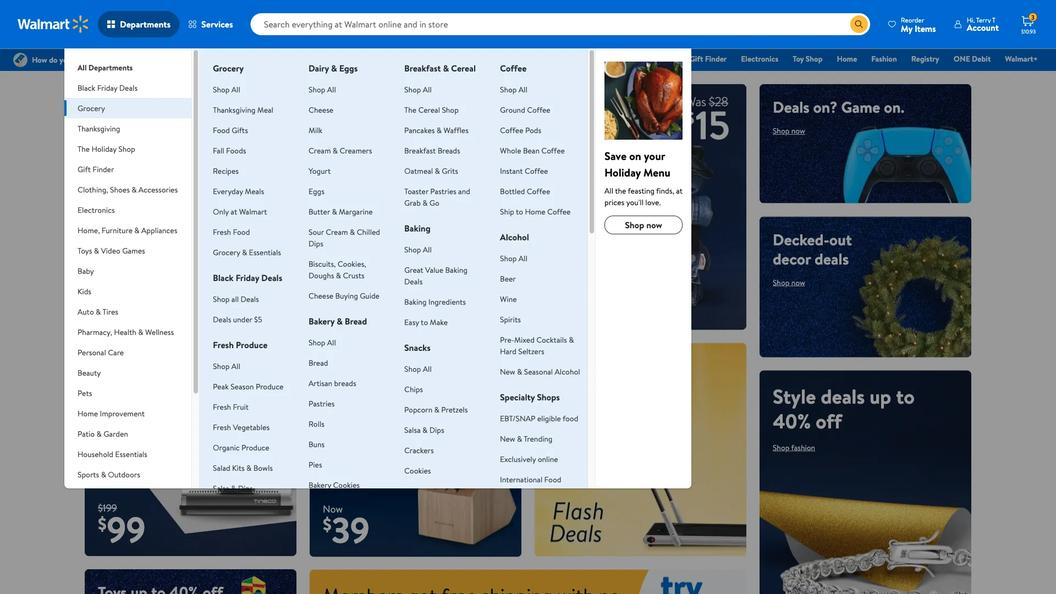 Task type: describe. For each thing, give the bounding box(es) containing it.
oatmeal
[[404, 165, 433, 176]]

wine link
[[500, 294, 517, 304]]

bean
[[523, 145, 540, 156]]

salsa & dips for the right salsa & dips link
[[404, 425, 444, 435]]

beauty button
[[64, 363, 192, 383]]

now for high tech gifts, huge savings
[[117, 145, 130, 155]]

served
[[430, 355, 474, 377]]

decked-out decor deals
[[773, 229, 852, 269]]

shop all for snacks
[[404, 363, 432, 374]]

whole bean coffee
[[500, 145, 565, 156]]

thanksgiving for thanksgiving meal
[[213, 104, 256, 115]]

was dollar $199, now dollar 99 group
[[85, 501, 146, 556]]

now
[[323, 502, 343, 516]]

& up 'the cereal shop'
[[443, 62, 449, 74]]

Search search field
[[251, 13, 870, 35]]

games
[[122, 245, 145, 256]]

shop all for fresh produce
[[213, 361, 240, 371]]

toaster
[[404, 186, 429, 196]]

black friday deals for black friday deals link
[[401, 53, 462, 64]]

now for decked-out decor deals
[[792, 277, 806, 288]]

easy
[[404, 317, 419, 327]]

0 horizontal spatial salsa & dips link
[[213, 483, 253, 494]]

deals inside "decked-out decor deals"
[[815, 248, 849, 269]]

to inside home deals up to 30% off
[[124, 275, 143, 302]]

0 vertical spatial grocery & essentials
[[476, 53, 545, 64]]

deals on? game on.
[[773, 96, 905, 118]]

kits
[[232, 463, 245, 473]]

value
[[425, 264, 444, 275]]

pets
[[78, 388, 92, 398]]

toaster pastries and grab & go
[[404, 186, 470, 208]]

new for new & seasonal alcohol
[[500, 366, 515, 377]]

decked-
[[773, 229, 830, 250]]

shop all deals
[[213, 294, 259, 304]]

pastries inside toaster pastries and grab & go
[[431, 186, 457, 196]]

shop all link for dairy & eggs
[[309, 84, 336, 95]]

& right butter
[[332, 206, 337, 217]]

fresh vegetables link
[[213, 422, 270, 433]]

cheese for cheese buying guide
[[309, 290, 334, 301]]

up for style deals up to 40% off
[[870, 382, 892, 410]]

1 horizontal spatial fruit
[[404, 486, 420, 496]]

account
[[967, 21, 999, 34]]

tech
[[134, 96, 164, 118]]

grab
[[404, 197, 421, 208]]

menu
[[644, 165, 671, 180]]

high
[[98, 96, 131, 118]]

shop all for breakfast & cereal
[[404, 84, 432, 95]]

0 vertical spatial snacks
[[404, 342, 431, 354]]

specialty
[[500, 391, 535, 403]]

pharmacy, health & wellness
[[78, 327, 174, 337]]

shop all for alcohol
[[500, 253, 528, 264]]

shop all for grocery
[[213, 84, 240, 95]]

at inside save on your holiday menu all the feasting finds, at prices you'll love.
[[676, 185, 683, 196]]

off for home deals up to 30% off
[[98, 300, 124, 327]]

season
[[231, 381, 254, 392]]

to for ship
[[516, 206, 523, 217]]

save for save on your holiday menu all the feasting finds, at prices you'll love.
[[605, 148, 627, 163]]

cookies,
[[338, 258, 366, 269]]

eggs link
[[309, 186, 325, 196]]

grits
[[442, 165, 458, 176]]

1 horizontal spatial essentials
[[249, 247, 281, 258]]

& right dairy
[[331, 62, 337, 74]]

whole bean coffee link
[[500, 145, 565, 156]]

hi, terry t account
[[967, 15, 999, 34]]

to for up
[[571, 355, 586, 377]]

my
[[901, 22, 913, 34]]

fresh food
[[213, 226, 250, 237]]

under
[[233, 314, 252, 325]]

fresh for fresh fruit
[[213, 401, 231, 412]]

& left tires
[[96, 306, 101, 317]]

1 horizontal spatial black
[[213, 272, 234, 284]]

shop all link for baking
[[404, 244, 432, 255]]

wine
[[500, 294, 517, 304]]

black friday deals for black friday deals dropdown button
[[78, 82, 138, 93]]

shop all link for snacks
[[404, 363, 432, 374]]

all for breakfast & cereal
[[423, 84, 432, 95]]

& left 'trending'
[[517, 433, 522, 444]]

1 vertical spatial grocery & essentials
[[213, 247, 281, 258]]

electronics for electronics link
[[741, 53, 779, 64]]

& down the kits
[[231, 483, 236, 494]]

shop all for dairy & eggs
[[309, 84, 336, 95]]

1 horizontal spatial cereal
[[451, 62, 476, 74]]

appliances
[[141, 225, 177, 236]]

now for home deals are served
[[342, 384, 355, 395]]

& up crackers link
[[423, 425, 428, 435]]

yogurt
[[309, 165, 331, 176]]

thanksgiving for thanksgiving link
[[559, 53, 603, 64]]

seasonal inside seasonal decor & party supplies
[[78, 489, 106, 500]]

salad
[[213, 463, 230, 473]]

coffee up pods
[[527, 104, 551, 115]]

meal
[[257, 104, 273, 115]]

thanksgiving meal link
[[213, 104, 273, 115]]

home for home
[[837, 53, 858, 64]]

the for the holiday shop link
[[617, 53, 630, 64]]

home link
[[832, 53, 862, 65]]

recipes
[[213, 165, 239, 176]]

kids button
[[64, 281, 192, 302]]

electronics link
[[736, 53, 784, 65]]

gift for gift finder dropdown button
[[78, 164, 91, 174]]

cheese buying guide link
[[309, 290, 380, 301]]

& right toys
[[94, 245, 99, 256]]

coffee right the bean
[[542, 145, 565, 156]]

clothing,
[[78, 184, 108, 195]]

ground coffee
[[500, 104, 551, 115]]

now down the love.
[[647, 219, 662, 231]]

off inside up to 40% off sports gear
[[623, 355, 643, 377]]

shop inside toy shop link
[[806, 53, 823, 64]]

trending
[[524, 433, 553, 444]]

all for bakery & bread
[[327, 337, 336, 348]]

1 vertical spatial pastries
[[309, 398, 335, 409]]

save for save big!
[[323, 239, 393, 288]]

search icon image
[[855, 20, 864, 29]]

coffee down whole bean coffee
[[525, 165, 548, 176]]

breakfast breads
[[404, 145, 460, 156]]

health
[[114, 327, 136, 337]]

finder for gift finder link
[[705, 53, 727, 64]]

the holiday shop for the holiday shop link
[[617, 53, 676, 64]]

2 vertical spatial black friday deals
[[213, 272, 282, 284]]

shop inside the holiday shop link
[[659, 53, 676, 64]]

grocery up huge
[[213, 62, 244, 74]]

services button
[[179, 11, 242, 37]]

the
[[615, 185, 626, 196]]

organic produce
[[213, 442, 269, 453]]

deals for home deals up to 30% off
[[155, 250, 199, 278]]

fresh for fresh vegetables
[[213, 422, 231, 433]]

1 horizontal spatial alcohol
[[555, 366, 580, 377]]

baking inside great value baking deals
[[445, 264, 468, 275]]

supplies
[[78, 501, 105, 512]]

registry link
[[907, 53, 945, 65]]

shop all for baking
[[404, 244, 432, 255]]

food
[[563, 413, 579, 424]]

Walmart Site-Wide search field
[[251, 13, 870, 35]]

breads
[[334, 378, 356, 388]]

guide
[[360, 290, 380, 301]]

walmart+
[[1006, 53, 1038, 64]]

bakery for bakery & bread
[[309, 315, 335, 327]]

produce for organic produce
[[242, 442, 269, 453]]

butter & margarine link
[[309, 206, 373, 217]]

baking for baking
[[404, 222, 431, 234]]

1 vertical spatial cookies
[[333, 480, 360, 490]]

1 vertical spatial cereal
[[418, 104, 440, 115]]

personal
[[78, 347, 106, 358]]

salsa & dips for the left salsa & dips link
[[213, 483, 253, 494]]

services
[[201, 18, 233, 30]]

organic produce link
[[213, 442, 269, 453]]

now for up to 40% off sports gear
[[567, 404, 580, 414]]

0 vertical spatial eggs
[[339, 62, 358, 74]]

deals for style deals up to 40% off
[[821, 382, 865, 410]]

cream inside sour cream & chilled dips
[[326, 226, 348, 237]]

40% inside up to 40% off sports gear
[[589, 355, 619, 377]]

the holiday shop for the holiday shop dropdown button
[[78, 143, 135, 154]]

& down seltzers
[[517, 366, 522, 377]]

1 horizontal spatial salsa & dips link
[[404, 425, 444, 435]]

0 horizontal spatial bread
[[309, 357, 328, 368]]

everyday meals
[[213, 186, 264, 196]]

save on your holiday menu all the feasting finds, at prices you'll love.
[[605, 148, 683, 207]]

3
[[1032, 12, 1035, 22]]

decor
[[108, 489, 129, 500]]

1 vertical spatial produce
[[256, 381, 284, 392]]

shop all link for bakery & bread
[[309, 337, 336, 348]]

bakery for bakery cookies
[[309, 480, 331, 490]]

thanksgiving for thanksgiving dropdown button
[[78, 123, 120, 134]]

2 vertical spatial friday
[[236, 272, 259, 284]]

to inside style deals up to 40% off
[[896, 382, 915, 410]]

30%
[[148, 275, 184, 302]]

grocery image
[[605, 62, 683, 140]]

gift finder for gift finder dropdown button
[[78, 164, 114, 174]]

bottled coffee
[[500, 186, 550, 196]]

$199
[[98, 501, 117, 515]]

deals for home deals are served
[[367, 355, 401, 377]]

black for black friday deals link
[[401, 53, 419, 64]]

& right furniture
[[134, 225, 140, 236]]

friday for black friday deals link
[[421, 53, 442, 64]]

great
[[404, 264, 424, 275]]

0 vertical spatial cream
[[309, 145, 331, 156]]

shop inside shop now link
[[332, 303, 349, 313]]

buns
[[309, 439, 325, 450]]

buying
[[335, 290, 358, 301]]

shop all for coffee
[[500, 84, 528, 95]]

personal care
[[78, 347, 124, 358]]

baby button
[[64, 261, 192, 281]]

dips for the left salsa & dips link
[[238, 483, 253, 494]]

auto
[[78, 306, 94, 317]]

shop all for bakery & bread
[[309, 337, 336, 348]]

toaster pastries and grab & go link
[[404, 186, 470, 208]]

shop all deals link
[[213, 294, 259, 304]]

pancakes & waffles link
[[404, 125, 469, 135]]

baking for baking ingredients
[[404, 296, 427, 307]]

2 horizontal spatial essentials
[[512, 53, 545, 64]]

food for fresh food
[[233, 226, 250, 237]]

easy to make link
[[404, 317, 448, 327]]

crackers link
[[404, 445, 434, 456]]

pre-
[[500, 334, 515, 345]]

departments inside all departments link
[[88, 62, 133, 73]]

1 vertical spatial snacks
[[422, 486, 445, 496]]

& right patio
[[97, 428, 102, 439]]

departments inside departments popup button
[[120, 18, 171, 30]]

only at walmart
[[213, 206, 267, 217]]

shop now link for decked-out decor deals
[[773, 277, 806, 288]]

shop now link for deals on? game on.
[[773, 125, 806, 136]]

clothing, shoes & accessories
[[78, 184, 178, 195]]

new for new & trending
[[500, 433, 515, 444]]

& left pretzels
[[435, 404, 440, 415]]

shop now for decked-out decor deals
[[773, 277, 806, 288]]

salsa for the left salsa & dips link
[[213, 483, 229, 494]]

1 vertical spatial grocery & essentials link
[[213, 247, 281, 258]]

deals under $5 link
[[213, 314, 262, 325]]

& inside toaster pastries and grab & go
[[423, 197, 428, 208]]

0 horizontal spatial eggs
[[309, 186, 325, 196]]

all up black friday deals dropdown button
[[78, 62, 87, 73]]

easy to make
[[404, 317, 448, 327]]

online
[[538, 454, 558, 464]]

friday for black friday deals dropdown button
[[97, 82, 117, 93]]



Task type: locate. For each thing, give the bounding box(es) containing it.
1 vertical spatial seasonal
[[78, 489, 106, 500]]

home inside home deals up to 30% off
[[98, 250, 150, 278]]

& inside pre-mixed cocktails & hard seltzers
[[569, 334, 574, 345]]

crackers
[[404, 445, 434, 456]]

the for 'the cereal shop' link
[[404, 104, 417, 115]]

shop now link for high tech gifts, huge savings
[[98, 145, 130, 155]]

dips down popcorn & pretzels link
[[430, 425, 444, 435]]

clothing, shoes & accessories button
[[64, 179, 192, 200]]

2 bakery from the top
[[309, 480, 331, 490]]

salsa for the right salsa & dips link
[[404, 425, 421, 435]]

now for save big!
[[351, 303, 364, 313]]

1 vertical spatial black
[[78, 82, 95, 93]]

produce for fresh produce
[[236, 339, 268, 351]]

thanksgiving down search search field
[[559, 53, 603, 64]]

shop inside the holiday shop dropdown button
[[118, 143, 135, 154]]

all departments
[[78, 62, 133, 73]]

$
[[98, 511, 107, 536], [323, 512, 332, 537]]

the right thanksgiving link
[[617, 53, 630, 64]]

new down hard
[[500, 366, 515, 377]]

shop all link up ground
[[500, 84, 528, 95]]

deals inside home deals up to 30% off
[[155, 250, 199, 278]]

0 vertical spatial departments
[[120, 18, 171, 30]]

& inside seasonal decor & party supplies
[[131, 489, 136, 500]]

black inside dropdown button
[[78, 82, 95, 93]]

shop all link for breakfast & cereal
[[404, 84, 432, 95]]

1 horizontal spatial cookies
[[404, 465, 431, 476]]

pastries down artisan
[[309, 398, 335, 409]]

shop all link for fresh produce
[[213, 361, 240, 371]]

0 vertical spatial thanksgiving
[[559, 53, 603, 64]]

all down dairy & eggs
[[327, 84, 336, 95]]

fresh for fresh food
[[213, 226, 231, 237]]

& right sports
[[101, 469, 106, 480]]

$ for 99
[[98, 511, 107, 536]]

rolls link
[[309, 418, 325, 429]]

grocery & essentials up ground
[[476, 53, 545, 64]]

shop now for deals on? game on.
[[773, 125, 806, 136]]

black for black friday deals dropdown button
[[78, 82, 95, 93]]

2 vertical spatial essentials
[[115, 449, 147, 459]]

holiday inside the holiday shop dropdown button
[[92, 143, 117, 154]]

deals inside great value baking deals
[[404, 276, 423, 287]]

coffee
[[500, 62, 527, 74], [527, 104, 551, 115], [500, 125, 524, 135], [542, 145, 565, 156], [525, 165, 548, 176], [527, 186, 550, 196], [547, 206, 571, 217]]

1 vertical spatial eggs
[[309, 186, 325, 196]]

0 vertical spatial 40%
[[589, 355, 619, 377]]

0 vertical spatial black friday deals
[[401, 53, 462, 64]]

0 horizontal spatial grocery & essentials
[[213, 247, 281, 258]]

2 vertical spatial dips
[[238, 483, 253, 494]]

instant coffee link
[[500, 165, 548, 176]]

eligible
[[537, 413, 561, 424]]

shop all link up huge
[[213, 84, 240, 95]]

& down fresh food
[[242, 247, 247, 258]]

$ inside now $ 39
[[323, 512, 332, 537]]

0 horizontal spatial friday
[[97, 82, 117, 93]]

the up clothing,
[[78, 143, 90, 154]]

deals right the style
[[821, 382, 865, 410]]

shop all link up cheese link
[[309, 84, 336, 95]]

2 vertical spatial black
[[213, 272, 234, 284]]

snacks down cookies link
[[422, 486, 445, 496]]

all for dairy & eggs
[[327, 84, 336, 95]]

deals under $5
[[213, 314, 262, 325]]

holiday inside save on your holiday menu all the feasting finds, at prices you'll love.
[[605, 165, 641, 180]]

off for style deals up to 40% off
[[816, 407, 842, 435]]

shop all link up the peak
[[213, 361, 240, 371]]

0 vertical spatial dips
[[309, 238, 323, 249]]

holiday for the holiday shop link
[[631, 53, 657, 64]]

care
[[108, 347, 124, 358]]

2 new from the top
[[500, 433, 515, 444]]

black friday deals
[[401, 53, 462, 64], [78, 82, 138, 93], [213, 272, 282, 284]]

1 vertical spatial save
[[323, 239, 393, 288]]

all down bakery & bread
[[327, 337, 336, 348]]

2 horizontal spatial the
[[617, 53, 630, 64]]

deals right "decor"
[[815, 248, 849, 269]]

shop now link for home deals up to 30% off
[[98, 335, 130, 345]]

shop now for save big!
[[332, 303, 364, 313]]

thanksgiving link
[[554, 53, 608, 65]]

home for home deals up to 30% off
[[98, 250, 150, 278]]

cereal up 'the cereal shop'
[[451, 62, 476, 74]]

1 horizontal spatial salsa
[[404, 425, 421, 435]]

baby
[[78, 266, 94, 276]]

sour cream & chilled dips
[[309, 226, 380, 249]]

salsa & dips up crackers link
[[404, 425, 444, 435]]

produce down $5
[[236, 339, 268, 351]]

whole
[[500, 145, 521, 156]]

pancakes & waffles
[[404, 125, 469, 135]]

shop all up huge
[[213, 84, 240, 95]]

eggs
[[339, 62, 358, 74], [309, 186, 325, 196]]

salsa & dips down the kits
[[213, 483, 253, 494]]

biscuits, cookies, doughs & crusts link
[[309, 258, 366, 281]]

& left grits
[[435, 165, 440, 176]]

gift finder inside dropdown button
[[78, 164, 114, 174]]

patio & garden
[[78, 428, 128, 439]]

coffee up ship to home coffee link
[[527, 186, 550, 196]]

all
[[78, 62, 87, 73], [232, 84, 240, 95], [327, 84, 336, 95], [423, 84, 432, 95], [519, 84, 528, 95], [605, 185, 614, 196], [423, 244, 432, 255], [519, 253, 528, 264], [327, 337, 336, 348], [232, 361, 240, 371], [423, 363, 432, 374]]

deals inside style deals up to 40% off
[[821, 382, 865, 410]]

gifts,
[[168, 96, 203, 118]]

1 horizontal spatial gift
[[690, 53, 703, 64]]

1 horizontal spatial salsa & dips
[[404, 425, 444, 435]]

cookies up the now
[[333, 480, 360, 490]]

0 vertical spatial gift finder
[[690, 53, 727, 64]]

food for international food
[[545, 474, 562, 485]]

home inside home improvement dropdown button
[[78, 408, 98, 419]]

0 horizontal spatial seasonal
[[78, 489, 106, 500]]

0 vertical spatial cereal
[[451, 62, 476, 74]]

3 fresh from the top
[[213, 401, 231, 412]]

0 vertical spatial grocery & essentials link
[[471, 53, 550, 65]]

the inside dropdown button
[[78, 143, 90, 154]]

1 vertical spatial finder
[[93, 164, 114, 174]]

1 vertical spatial at
[[231, 206, 237, 217]]

0 horizontal spatial salsa & dips
[[213, 483, 253, 494]]

0 horizontal spatial electronics
[[78, 204, 115, 215]]

finder for gift finder dropdown button
[[93, 164, 114, 174]]

shoes
[[110, 184, 130, 195]]

food down only at walmart "link"
[[233, 226, 250, 237]]

0 vertical spatial the
[[617, 53, 630, 64]]

4 fresh from the top
[[213, 422, 231, 433]]

all for coffee
[[519, 84, 528, 95]]

up inside style deals up to 40% off
[[870, 382, 892, 410]]

now up care
[[117, 335, 130, 345]]

cheese up milk
[[309, 104, 334, 115]]

friday up 'the cereal shop'
[[421, 53, 442, 64]]

items
[[915, 22, 936, 34]]

dips inside sour cream & chilled dips
[[309, 238, 323, 249]]

fresh down the peak
[[213, 401, 231, 412]]

0 horizontal spatial fruit
[[233, 401, 249, 412]]

shop all link up beer link
[[500, 253, 528, 264]]

1 horizontal spatial the
[[404, 104, 417, 115]]

grocery up savings
[[78, 103, 105, 113]]

all for baking
[[423, 244, 432, 255]]

bakery down the cheese buying guide link
[[309, 315, 335, 327]]

& down the cheese buying guide link
[[337, 315, 343, 327]]

essentials inside dropdown button
[[115, 449, 147, 459]]

dips for the right salsa & dips link
[[430, 425, 444, 435]]

1 fresh from the top
[[213, 226, 231, 237]]

black friday deals up 'the cereal shop'
[[401, 53, 462, 64]]

& left 'party'
[[131, 489, 136, 500]]

seasonal decor & party supplies button
[[64, 485, 192, 517]]

1 horizontal spatial finder
[[705, 53, 727, 64]]

1 horizontal spatial dips
[[309, 238, 323, 249]]

grocery & essentials link up ground
[[471, 53, 550, 65]]

1 horizontal spatial 40%
[[773, 407, 811, 435]]

save big!
[[323, 239, 459, 288]]

1 horizontal spatial thanksgiving
[[213, 104, 256, 115]]

0 horizontal spatial up
[[98, 275, 120, 302]]

walmart
[[239, 206, 267, 217]]

coffee down bottled coffee link
[[547, 206, 571, 217]]

baking right value
[[445, 264, 468, 275]]

0 vertical spatial seasonal
[[524, 366, 553, 377]]

0 vertical spatial friday
[[421, 53, 442, 64]]

grocery & essentials link
[[471, 53, 550, 65], [213, 247, 281, 258]]

electronics for electronics 'dropdown button'
[[78, 204, 115, 215]]

now right artisan
[[342, 384, 355, 395]]

sports & outdoors button
[[64, 464, 192, 485]]

high tech gifts, huge savings
[[98, 96, 240, 137]]

the holiday shop inside dropdown button
[[78, 143, 135, 154]]

foods
[[226, 145, 246, 156]]

creamers
[[340, 145, 372, 156]]

breakfast for breakfast breads
[[404, 145, 436, 156]]

1 horizontal spatial grocery & essentials
[[476, 53, 545, 64]]

1 vertical spatial the holiday shop
[[78, 143, 135, 154]]

friday inside dropdown button
[[97, 82, 117, 93]]

home, furniture & appliances button
[[64, 220, 192, 240]]

doughs
[[309, 270, 334, 281]]

on
[[629, 148, 642, 163]]

& right cocktails
[[569, 334, 574, 345]]

0 vertical spatial salsa & dips
[[404, 425, 444, 435]]

fresh for fresh produce
[[213, 339, 234, 351]]

cream right sour
[[326, 226, 348, 237]]

shop now for high tech gifts, huge savings
[[98, 145, 130, 155]]

to for easy
[[421, 317, 428, 327]]

departments
[[120, 18, 171, 30], [88, 62, 133, 73]]

bread link
[[309, 357, 328, 368]]

now down sports
[[567, 404, 580, 414]]

seasonal up supplies
[[78, 489, 106, 500]]

gift finder up clothing,
[[78, 164, 114, 174]]

cookies
[[404, 465, 431, 476], [333, 480, 360, 490]]

all up "ground coffee" link at top
[[519, 84, 528, 95]]

personal care button
[[64, 342, 192, 363]]

0 vertical spatial save
[[605, 148, 627, 163]]

1 bakery from the top
[[309, 315, 335, 327]]

0 vertical spatial bread
[[345, 315, 367, 327]]

black friday deals button
[[64, 78, 192, 98]]

departments up black friday deals dropdown button
[[88, 62, 133, 73]]

the up pancakes
[[404, 104, 417, 115]]

fruit
[[233, 401, 249, 412], [404, 486, 420, 496]]

shop all link for coffee
[[500, 84, 528, 95]]

new & seasonal alcohol link
[[500, 366, 580, 377]]

1 horizontal spatial save
[[605, 148, 627, 163]]

1 vertical spatial alcohol
[[555, 366, 580, 377]]

deals inside dropdown button
[[119, 82, 138, 93]]

& inside dropdown button
[[132, 184, 137, 195]]

eggs right dairy
[[339, 62, 358, 74]]

0 vertical spatial pastries
[[431, 186, 457, 196]]

fruit snacks link
[[404, 486, 445, 496]]

shop now for home deals up to 30% off
[[98, 335, 130, 345]]

go
[[430, 197, 440, 208]]

instant coffee
[[500, 165, 548, 176]]

salsa & dips link down the kits
[[213, 483, 253, 494]]

0 vertical spatial produce
[[236, 339, 268, 351]]

buns link
[[309, 439, 325, 450]]

shop all link up great
[[404, 244, 432, 255]]

shop now link for save big!
[[323, 299, 373, 317]]

breads
[[438, 145, 460, 156]]

off inside home deals up to 30% off
[[98, 300, 124, 327]]

now for home deals up to 30% off
[[117, 335, 130, 345]]

all up 'thanksgiving meal' link
[[232, 84, 240, 95]]

& right shoes
[[132, 184, 137, 195]]

the for the holiday shop dropdown button
[[78, 143, 90, 154]]

& left creamers
[[333, 145, 338, 156]]

new down the ebt/snap
[[500, 433, 515, 444]]

1 cheese from the top
[[309, 104, 334, 115]]

all up value
[[423, 244, 432, 255]]

pastries up go
[[431, 186, 457, 196]]

pancakes
[[404, 125, 435, 135]]

40% right up
[[589, 355, 619, 377]]

shop all link
[[213, 84, 240, 95], [309, 84, 336, 95], [404, 84, 432, 95], [500, 84, 528, 95], [404, 244, 432, 255], [500, 253, 528, 264], [309, 337, 336, 348], [213, 361, 240, 371], [404, 363, 432, 374]]

1 new from the top
[[500, 366, 515, 377]]

0 vertical spatial holiday
[[631, 53, 657, 64]]

electronics down clothing,
[[78, 204, 115, 215]]

1 vertical spatial essentials
[[249, 247, 281, 258]]

breakfast for breakfast & cereal
[[404, 62, 441, 74]]

& inside biscuits, cookies, doughs & crusts
[[336, 270, 341, 281]]

0 horizontal spatial $
[[98, 511, 107, 536]]

off inside style deals up to 40% off
[[816, 407, 842, 435]]

fresh down deals under $5 link
[[213, 339, 234, 351]]

fresh produce
[[213, 339, 268, 351]]

1 horizontal spatial seasonal
[[524, 366, 553, 377]]

black
[[401, 53, 419, 64], [78, 82, 95, 93], [213, 272, 234, 284]]

gift inside gift finder link
[[690, 53, 703, 64]]

deals down appliances
[[155, 250, 199, 278]]

1 horizontal spatial food
[[233, 226, 250, 237]]

breakfast up 'the cereal shop'
[[404, 62, 441, 74]]

2 breakfast from the top
[[404, 145, 436, 156]]

the
[[617, 53, 630, 64], [404, 104, 417, 115], [78, 143, 90, 154]]

0 vertical spatial cookies
[[404, 465, 431, 476]]

& inside sour cream & chilled dips
[[350, 226, 355, 237]]

2 vertical spatial baking
[[404, 296, 427, 307]]

fresh down "only" in the left top of the page
[[213, 226, 231, 237]]

0 vertical spatial the holiday shop
[[617, 53, 676, 64]]

1 horizontal spatial gift finder
[[690, 53, 727, 64]]

seltzers
[[518, 346, 545, 357]]

cheese link
[[309, 104, 334, 115]]

1 vertical spatial off
[[623, 355, 643, 377]]

holiday inside the holiday shop link
[[631, 53, 657, 64]]

on?
[[814, 96, 838, 118]]

walmart image
[[18, 15, 89, 33]]

grocery right breakfast & cereal at the top left of the page
[[476, 53, 503, 64]]

now dollar 39 null group
[[310, 502, 370, 557]]

produce down the vegetables
[[242, 442, 269, 453]]

40% inside style deals up to 40% off
[[773, 407, 811, 435]]

0 horizontal spatial the holiday shop
[[78, 143, 135, 154]]

2 horizontal spatial black friday deals
[[401, 53, 462, 64]]

all for fresh produce
[[232, 361, 240, 371]]

up inside home deals up to 30% off
[[98, 275, 120, 302]]

shop now for home deals are served
[[323, 384, 355, 395]]

up to 40% off sports gear
[[548, 355, 643, 396]]

2 vertical spatial food
[[545, 474, 562, 485]]

friday
[[421, 53, 442, 64], [97, 82, 117, 93], [236, 272, 259, 284]]

cheese buying guide
[[309, 290, 380, 301]]

home for home improvement
[[78, 408, 98, 419]]

2 vertical spatial produce
[[242, 442, 269, 453]]

0 vertical spatial essentials
[[512, 53, 545, 64]]

2 vertical spatial holiday
[[605, 165, 641, 180]]

1 horizontal spatial at
[[676, 185, 683, 196]]

grocery down fresh food link
[[213, 247, 240, 258]]

shop now for up to 40% off sports gear
[[548, 404, 580, 414]]

all inside save on your holiday menu all the feasting finds, at prices you'll love.
[[605, 185, 614, 196]]

to inside up to 40% off sports gear
[[571, 355, 586, 377]]

cheese
[[309, 104, 334, 115], [309, 290, 334, 301]]

2 cheese from the top
[[309, 290, 334, 301]]

seasonal down seltzers
[[524, 366, 553, 377]]

pets button
[[64, 383, 192, 403]]

salsa down 'salad'
[[213, 483, 229, 494]]

0 vertical spatial alcohol
[[500, 231, 529, 243]]

0 vertical spatial food
[[213, 125, 230, 135]]

all for alcohol
[[519, 253, 528, 264]]

shop now
[[773, 125, 806, 136], [98, 145, 130, 155], [625, 219, 662, 231], [773, 277, 806, 288], [332, 303, 364, 313], [98, 335, 130, 345], [323, 384, 355, 395], [548, 404, 580, 414]]

bottled coffee link
[[500, 186, 550, 196]]

patio & garden button
[[64, 424, 192, 444]]

essentials down fresh food
[[249, 247, 281, 258]]

all up "chips"
[[423, 363, 432, 374]]

shop all link for alcohol
[[500, 253, 528, 264]]

$ for 39
[[323, 512, 332, 537]]

& right health
[[138, 327, 143, 337]]

gift inside gift finder dropdown button
[[78, 164, 91, 174]]

1 vertical spatial baking
[[445, 264, 468, 275]]

thanksgiving button
[[64, 118, 192, 139]]

gift for gift finder link
[[690, 53, 703, 64]]

gift finder
[[690, 53, 727, 64], [78, 164, 114, 174]]

crusts
[[343, 270, 365, 281]]

1 horizontal spatial black friday deals
[[213, 272, 282, 284]]

breakfast breads link
[[404, 145, 460, 156]]

party
[[138, 489, 155, 500]]

vegetables
[[233, 422, 270, 433]]

2 horizontal spatial dips
[[430, 425, 444, 435]]

1 vertical spatial thanksgiving
[[213, 104, 256, 115]]

shop all up bread link
[[309, 337, 336, 348]]

& right the kits
[[247, 463, 252, 473]]

shop now link for home deals are served
[[323, 384, 355, 395]]

electronics inside 'dropdown button'
[[78, 204, 115, 215]]

exclusively
[[500, 454, 536, 464]]

$ inside $199 $ 99
[[98, 511, 107, 536]]

1 horizontal spatial electronics
[[741, 53, 779, 64]]

0 horizontal spatial cookies
[[333, 480, 360, 490]]

0 vertical spatial electronics
[[741, 53, 779, 64]]

2 horizontal spatial thanksgiving
[[559, 53, 603, 64]]

only at walmart link
[[213, 206, 267, 217]]

holiday
[[631, 53, 657, 64], [92, 143, 117, 154], [605, 165, 641, 180]]

out
[[830, 229, 852, 250]]

2 vertical spatial the
[[78, 143, 90, 154]]

1 horizontal spatial up
[[870, 382, 892, 410]]

save inside save on your holiday menu all the feasting finds, at prices you'll love.
[[605, 148, 627, 163]]

popcorn & pretzels
[[404, 404, 468, 415]]

spirits
[[500, 314, 521, 325]]

finder inside dropdown button
[[93, 164, 114, 174]]

kids
[[78, 286, 91, 297]]

black friday deals down all departments
[[78, 82, 138, 93]]

shop all link up 'the cereal shop'
[[404, 84, 432, 95]]

2 fresh from the top
[[213, 339, 234, 351]]

ship to home coffee
[[500, 206, 571, 217]]

mixed
[[515, 334, 535, 345]]

gear
[[594, 375, 624, 396]]

household essentials button
[[64, 444, 192, 464]]

home inside home link
[[837, 53, 858, 64]]

1 vertical spatial dips
[[430, 425, 444, 435]]

accessories
[[139, 184, 178, 195]]

0 vertical spatial black
[[401, 53, 419, 64]]

gift finder left electronics link
[[690, 53, 727, 64]]

0 horizontal spatial black friday deals
[[78, 82, 138, 93]]

food left gifts
[[213, 125, 230, 135]]

0 horizontal spatial grocery & essentials link
[[213, 247, 281, 258]]

thanksgiving inside dropdown button
[[78, 123, 120, 134]]

0 vertical spatial off
[[98, 300, 124, 327]]

1 horizontal spatial pastries
[[431, 186, 457, 196]]

holiday for the holiday shop dropdown button
[[92, 143, 117, 154]]

all down the ship to home coffee
[[519, 253, 528, 264]]

shop all up the peak
[[213, 361, 240, 371]]

1 vertical spatial gift finder
[[78, 164, 114, 174]]

salad kits & bowls
[[213, 463, 273, 473]]

& up ground
[[505, 53, 510, 64]]

home for home deals are served
[[323, 355, 363, 377]]

sports
[[78, 469, 99, 480]]

the cereal shop
[[404, 104, 459, 115]]

salad kits & bowls link
[[213, 463, 273, 473]]

& left waffles in the top left of the page
[[437, 125, 442, 135]]

baking ingredients link
[[404, 296, 466, 307]]

international
[[500, 474, 543, 485]]

friday up shop all deals link in the left of the page
[[236, 272, 259, 284]]

1 breakfast from the top
[[404, 62, 441, 74]]

coffee down ground
[[500, 125, 524, 135]]

up for home deals up to 30% off
[[98, 275, 120, 302]]

0 horizontal spatial dips
[[238, 483, 253, 494]]

bread down "buying"
[[345, 315, 367, 327]]

0 horizontal spatial 40%
[[589, 355, 619, 377]]

0 vertical spatial gift
[[690, 53, 703, 64]]

bread up artisan
[[309, 357, 328, 368]]

grocery & essentials link down fresh food
[[213, 247, 281, 258]]

all for grocery
[[232, 84, 240, 95]]

0 horizontal spatial food
[[213, 125, 230, 135]]

black friday deals inside dropdown button
[[78, 82, 138, 93]]

at right "only" in the left top of the page
[[231, 206, 237, 217]]

you'll
[[627, 197, 644, 207]]

all left the
[[605, 185, 614, 196]]

1 vertical spatial black friday deals
[[78, 82, 138, 93]]

feasting
[[628, 185, 655, 196]]

grocery inside dropdown button
[[78, 103, 105, 113]]

1 horizontal spatial grocery & essentials link
[[471, 53, 550, 65]]

shop now link for up to 40% off sports gear
[[548, 404, 580, 414]]

dips down salad kits & bowls in the left of the page
[[238, 483, 253, 494]]

1 vertical spatial gift
[[78, 164, 91, 174]]

finder up clothing,
[[93, 164, 114, 174]]

coffee up ground
[[500, 62, 527, 74]]

all for snacks
[[423, 363, 432, 374]]



Task type: vqa. For each thing, say whether or not it's contained in the screenshot.
Gift Cards LINK
no



